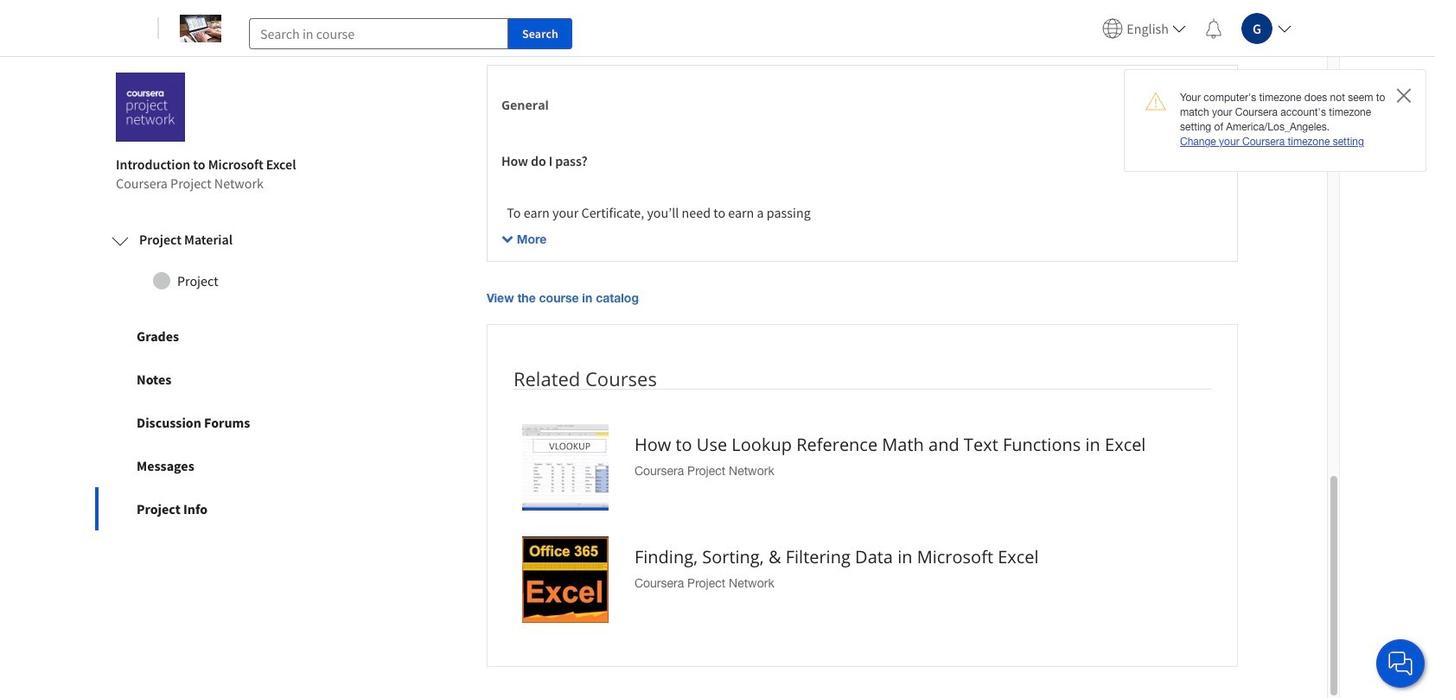 Task type: vqa. For each thing, say whether or not it's contained in the screenshot.
Help Center image
yes



Task type: describe. For each thing, give the bounding box(es) containing it.
help center image
[[1390, 654, 1411, 674]]

Search in course text field
[[249, 18, 508, 49]]



Task type: locate. For each thing, give the bounding box(es) containing it.
coursera project network image
[[116, 73, 185, 142]]

timezone mismatch warning modal dialog
[[1124, 69, 1426, 172]]

name home page | coursera image
[[180, 14, 221, 42]]



